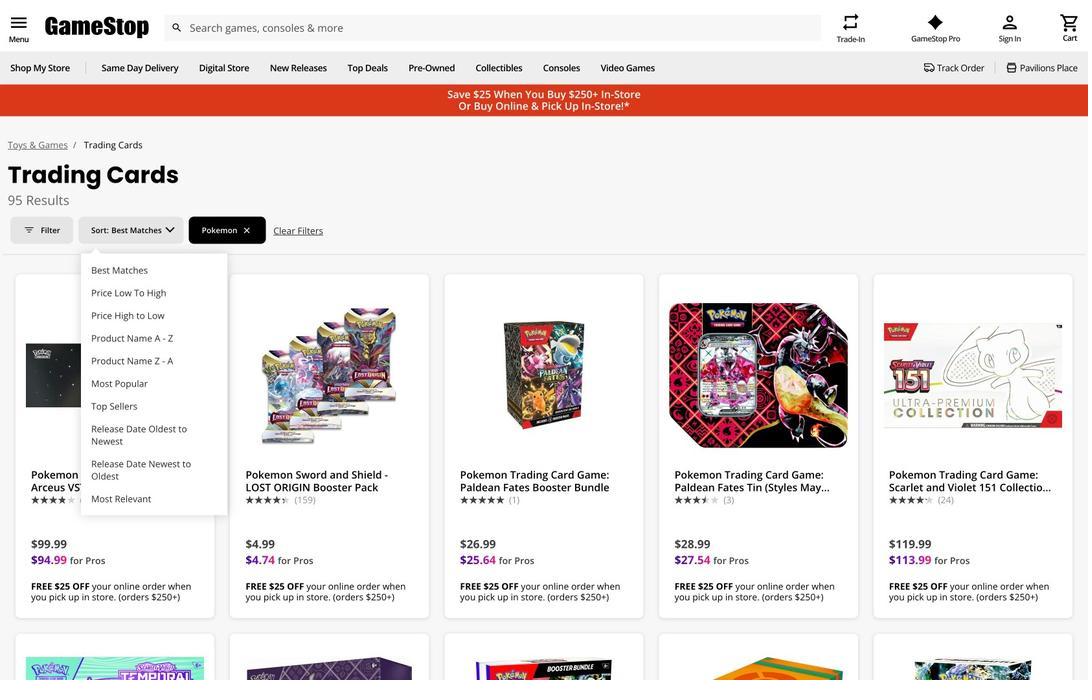 Task type: vqa. For each thing, say whether or not it's contained in the screenshot.
email field
no



Task type: describe. For each thing, give the bounding box(es) containing it.
gamestop pro icon image
[[928, 15, 944, 30]]



Task type: locate. For each thing, give the bounding box(es) containing it.
Search games, consoles & more search field
[[190, 15, 798, 41]]

None search field
[[164, 15, 821, 41]]

gamestop image
[[45, 15, 149, 40]]



